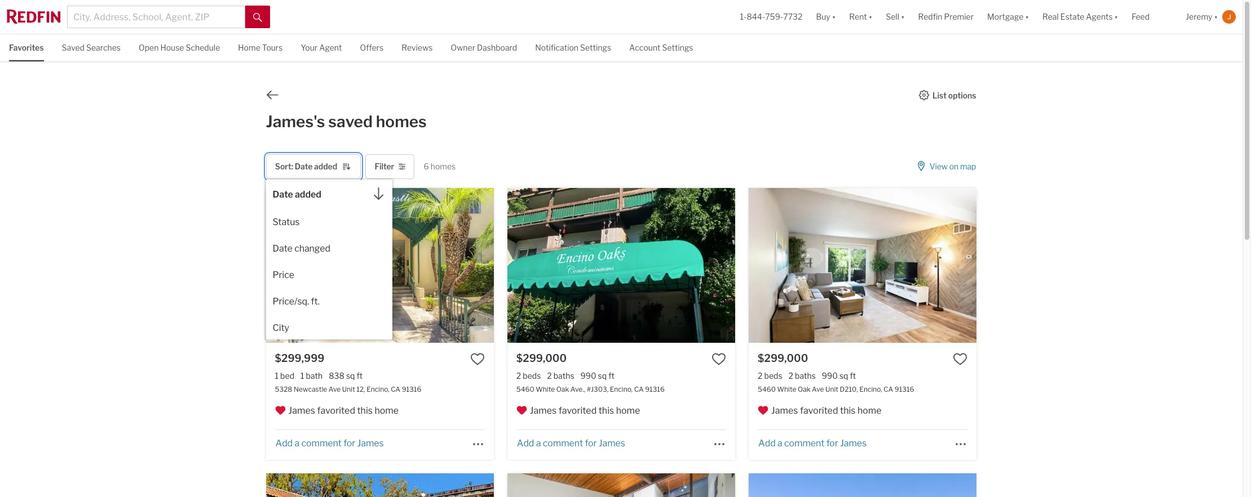 Task type: locate. For each thing, give the bounding box(es) containing it.
1 for from the left
[[344, 439, 355, 450]]

2 add a comment for james from the left
[[517, 439, 625, 450]]

1 horizontal spatial ave
[[812, 386, 824, 394]]

4 ▾ from the left
[[1026, 12, 1029, 22]]

2 oak from the left
[[798, 386, 811, 394]]

real estate agents ▾ link
[[1043, 0, 1118, 34]]

1 horizontal spatial ft
[[609, 372, 615, 381]]

2 beds from the left
[[764, 372, 783, 381]]

0 horizontal spatial add a comment for james button
[[275, 439, 384, 450]]

james down 12,
[[357, 439, 384, 450]]

1 horizontal spatial oak
[[798, 386, 811, 394]]

2 horizontal spatial ca
[[884, 386, 893, 394]]

1 vertical spatial added
[[295, 190, 321, 200]]

2 baths
[[547, 372, 574, 381], [789, 372, 816, 381]]

2 horizontal spatial a
[[778, 439, 783, 450]]

990 for #j303,
[[581, 372, 596, 381]]

1
[[275, 372, 279, 381], [301, 372, 304, 381]]

2 photo of 5460 white oak ave unit a120, encino, ca 91316 image from the left
[[749, 474, 977, 498]]

0 horizontal spatial ave
[[329, 386, 341, 394]]

1 favorite button image from the left
[[712, 353, 726, 367]]

0 horizontal spatial 990
[[581, 372, 596, 381]]

2 ▾ from the left
[[869, 12, 873, 22]]

1 horizontal spatial favorite button image
[[953, 353, 968, 367]]

james's
[[266, 112, 325, 131]]

2 encino, from the left
[[610, 386, 633, 394]]

1 horizontal spatial for
[[585, 439, 597, 450]]

d210,
[[840, 386, 858, 394]]

1 horizontal spatial this
[[599, 406, 614, 417]]

2 settings from the left
[[662, 43, 693, 52]]

feed
[[1132, 12, 1150, 22]]

5 ▾ from the left
[[1115, 12, 1118, 22]]

added
[[314, 162, 337, 172], [295, 190, 321, 200]]

3 add a comment for james from the left
[[759, 439, 867, 450]]

2 horizontal spatial 91316
[[895, 386, 914, 394]]

0 horizontal spatial home
[[375, 406, 399, 417]]

5328 newcastle ave unit 12, encino, ca 91316
[[275, 386, 421, 394]]

91316
[[402, 386, 421, 394], [645, 386, 665, 394], [895, 386, 914, 394]]

homes up filter popup button
[[376, 112, 427, 131]]

james down 5460 white oak ave., #j303, encino, ca 91316
[[530, 406, 557, 417]]

0 horizontal spatial 2 baths
[[547, 372, 574, 381]]

settings right the "account"
[[662, 43, 693, 52]]

baths up 'ave.,'
[[554, 372, 574, 381]]

add a comment for james button for ave.,
[[517, 439, 626, 450]]

sell ▾ button
[[886, 0, 905, 34]]

0 horizontal spatial unit
[[342, 386, 355, 394]]

2 home from the left
[[616, 406, 640, 417]]

1 home from the left
[[375, 406, 399, 417]]

▾ right buy
[[832, 12, 836, 22]]

2 unit from the left
[[826, 386, 839, 394]]

1 91316 from the left
[[402, 386, 421, 394]]

2 horizontal spatial favorited
[[800, 406, 838, 417]]

0 vertical spatial added
[[314, 162, 337, 172]]

date up status
[[273, 190, 293, 200]]

2 horizontal spatial james favorited this home
[[772, 406, 882, 417]]

favorite button image
[[712, 353, 726, 367], [953, 353, 968, 367]]

open house schedule link
[[139, 34, 220, 60]]

ft up d210,
[[850, 372, 856, 381]]

2 horizontal spatial add
[[759, 439, 776, 450]]

1 2 beds from the left
[[517, 372, 541, 381]]

0 horizontal spatial settings
[[580, 43, 611, 52]]

encino, right d210,
[[860, 386, 882, 394]]

6 ▾ from the left
[[1215, 12, 1218, 22]]

this down d210,
[[840, 406, 856, 417]]

2 990 sq ft from the left
[[822, 372, 856, 381]]

reviews
[[402, 43, 433, 52]]

photo of 5460 white oak ave unit c313, encino, ca 91316 image
[[38, 474, 266, 498], [266, 474, 494, 498], [494, 474, 722, 498]]

favorited for ave.,
[[559, 406, 597, 417]]

1 2 from the left
[[517, 372, 521, 381]]

1 left bath
[[301, 372, 304, 381]]

encino,
[[367, 386, 389, 394], [610, 386, 633, 394], [860, 386, 882, 394]]

white
[[536, 386, 555, 394], [777, 386, 797, 394]]

1 this from the left
[[357, 406, 373, 417]]

2 photo of 5460 white oak ave unit d210, encino, ca 91316 image from the left
[[749, 189, 977, 344]]

0 horizontal spatial sq
[[346, 372, 355, 381]]

1 horizontal spatial $299,000
[[758, 353, 808, 365]]

photo of 5460 white oak ave., #j303, encino, ca 91316 image
[[280, 189, 508, 344], [507, 189, 735, 344], [735, 189, 963, 344]]

james favorited this home for unit
[[289, 406, 399, 417]]

this down 12,
[[357, 406, 373, 417]]

encino, for $299,000
[[610, 386, 633, 394]]

1 horizontal spatial james favorited this home
[[530, 406, 640, 417]]

beds
[[523, 372, 541, 381], [764, 372, 783, 381]]

1 horizontal spatial beds
[[764, 372, 783, 381]]

add for 5328 newcastle ave unit 12, encino, ca 91316
[[276, 439, 293, 450]]

1 horizontal spatial 2 beds
[[758, 372, 783, 381]]

3 photo of 5460 white oak ave., #j303, encino, ca 91316 image from the left
[[735, 189, 963, 344]]

2 2 beds from the left
[[758, 372, 783, 381]]

3 sq from the left
[[840, 372, 848, 381]]

0 horizontal spatial baths
[[554, 372, 574, 381]]

▾ right agents
[[1115, 12, 1118, 22]]

2 horizontal spatial this
[[840, 406, 856, 417]]

ft for unit
[[850, 372, 856, 381]]

990 sq ft up #j303,
[[581, 372, 615, 381]]

1 vertical spatial date
[[273, 190, 293, 200]]

sq for unit
[[840, 372, 848, 381]]

▾ for mortgage ▾
[[1026, 12, 1029, 22]]

agents
[[1086, 12, 1113, 22]]

2 add a comment for james button from the left
[[517, 439, 626, 450]]

0 horizontal spatial beds
[[523, 372, 541, 381]]

mortgage ▾
[[988, 12, 1029, 22]]

home for 12,
[[375, 406, 399, 417]]

2 horizontal spatial add a comment for james
[[759, 439, 867, 450]]

2 $299,000 from the left
[[758, 353, 808, 365]]

for down 5460 white oak ave unit d210, encino, ca 91316
[[827, 439, 839, 450]]

1 a from the left
[[295, 439, 300, 450]]

user photo image
[[1223, 10, 1236, 24]]

2 2 baths from the left
[[789, 372, 816, 381]]

838
[[329, 372, 345, 381]]

james
[[289, 406, 315, 417], [530, 406, 557, 417], [772, 406, 798, 417], [357, 439, 384, 450], [599, 439, 625, 450], [840, 439, 867, 450]]

1 horizontal spatial 2 baths
[[789, 372, 816, 381]]

date right ':'
[[295, 162, 313, 172]]

encino, right 12,
[[367, 386, 389, 394]]

2
[[517, 372, 521, 381], [547, 372, 552, 381], [758, 372, 763, 381], [789, 372, 793, 381]]

3 ▾ from the left
[[901, 12, 905, 22]]

favorited down 5328 newcastle ave unit 12, encino, ca 91316
[[317, 406, 355, 417]]

0 horizontal spatial favorite button checkbox
[[712, 353, 726, 367]]

1 horizontal spatial 1
[[301, 372, 304, 381]]

1 $299,000 from the left
[[517, 353, 567, 365]]

$299,999
[[275, 353, 325, 365]]

ft
[[357, 372, 363, 381], [609, 372, 615, 381], [850, 372, 856, 381]]

0 horizontal spatial white
[[536, 386, 555, 394]]

1 add a comment for james button from the left
[[275, 439, 384, 450]]

1 horizontal spatial baths
[[795, 372, 816, 381]]

date added
[[273, 190, 321, 200]]

3 home from the left
[[858, 406, 882, 417]]

2 beds for 5460 white oak ave., #j303, encino, ca 91316
[[517, 372, 541, 381]]

2 add from the left
[[517, 439, 534, 450]]

1 photo of 5460 white oak ave unit c313, encino, ca 91316 image from the left
[[38, 474, 266, 498]]

offers link
[[360, 34, 384, 60]]

date inside date changed button
[[273, 244, 293, 255]]

1 horizontal spatial a
[[536, 439, 541, 450]]

1 1 from the left
[[275, 372, 279, 381]]

favorite button image
[[470, 353, 485, 367]]

1 2 baths from the left
[[547, 372, 574, 381]]

add a comment for james button for unit
[[275, 439, 384, 450]]

1 james favorited this home from the left
[[289, 406, 399, 417]]

comment for ave.,
[[543, 439, 583, 450]]

2 ca from the left
[[634, 386, 644, 394]]

0 horizontal spatial oak
[[556, 386, 569, 394]]

buy ▾
[[816, 12, 836, 22]]

added down sort : date added
[[295, 190, 321, 200]]

photo of 5460 white oak ave unit d210, encino, ca 91316 image
[[521, 189, 749, 344], [749, 189, 977, 344], [977, 189, 1205, 344]]

oak left 'ave.,'
[[556, 386, 569, 394]]

james down d210,
[[840, 439, 867, 450]]

▾ for buy ▾
[[832, 12, 836, 22]]

ave left d210,
[[812, 386, 824, 394]]

2 horizontal spatial sq
[[840, 372, 848, 381]]

990 sq ft up 5460 white oak ave unit d210, encino, ca 91316
[[822, 372, 856, 381]]

2 ft from the left
[[609, 372, 615, 381]]

2 1 from the left
[[301, 372, 304, 381]]

filter
[[375, 162, 394, 172]]

settings for account settings
[[662, 43, 693, 52]]

2 vertical spatial date
[[273, 244, 293, 255]]

on
[[950, 162, 959, 172]]

date for changed
[[273, 244, 293, 255]]

add a comment for james button for ave
[[758, 439, 867, 450]]

2 this from the left
[[599, 406, 614, 417]]

sell ▾ button
[[879, 0, 912, 34]]

favorited down 'ave.,'
[[559, 406, 597, 417]]

dialog containing date added
[[266, 180, 392, 340]]

newcastle
[[294, 386, 327, 394]]

open house schedule
[[139, 43, 220, 52]]

1 encino, from the left
[[367, 386, 389, 394]]

add a comment for james button
[[275, 439, 384, 450], [517, 439, 626, 450], [758, 439, 867, 450]]

date changed button
[[266, 234, 392, 261]]

▾ left user photo
[[1215, 12, 1218, 22]]

favorited down 5460 white oak ave unit d210, encino, ca 91316
[[800, 406, 838, 417]]

▾ right "mortgage"
[[1026, 12, 1029, 22]]

baths for ave
[[795, 372, 816, 381]]

a
[[295, 439, 300, 450], [536, 439, 541, 450], [778, 439, 783, 450]]

0 horizontal spatial ca
[[391, 386, 400, 394]]

ft up #j303,
[[609, 372, 615, 381]]

ft up 12,
[[357, 372, 363, 381]]

1 ▾ from the left
[[832, 12, 836, 22]]

ca right 12,
[[391, 386, 400, 394]]

1 add a comment for james from the left
[[276, 439, 384, 450]]

2 favorited from the left
[[559, 406, 597, 417]]

1 oak from the left
[[556, 386, 569, 394]]

homes right 6
[[431, 162, 456, 171]]

price button
[[266, 261, 392, 287]]

2 horizontal spatial comment
[[784, 439, 825, 450]]

2 990 from the left
[[822, 372, 838, 381]]

0 horizontal spatial 91316
[[402, 386, 421, 394]]

home down d210,
[[858, 406, 882, 417]]

1 horizontal spatial unit
[[826, 386, 839, 394]]

james favorited this home down 5328 newcastle ave unit 12, encino, ca 91316
[[289, 406, 399, 417]]

dialog
[[266, 180, 392, 340]]

ft for 12,
[[357, 372, 363, 381]]

settings right notification
[[580, 43, 611, 52]]

add a comment for james for ave.,
[[517, 439, 625, 450]]

1 sq from the left
[[346, 372, 355, 381]]

2 horizontal spatial add a comment for james button
[[758, 439, 867, 450]]

1 ca from the left
[[391, 386, 400, 394]]

0 horizontal spatial encino,
[[367, 386, 389, 394]]

photo of 5328 newcastle ave unit 12, encino, ca 91316 image
[[38, 189, 266, 344], [266, 189, 494, 344], [494, 189, 722, 344]]

0 horizontal spatial 990 sq ft
[[581, 372, 615, 381]]

ca right #j303,
[[634, 386, 644, 394]]

for for #j303,
[[585, 439, 597, 450]]

3 a from the left
[[778, 439, 783, 450]]

2 horizontal spatial home
[[858, 406, 882, 417]]

0 horizontal spatial this
[[357, 406, 373, 417]]

0 horizontal spatial a
[[295, 439, 300, 450]]

this
[[357, 406, 373, 417], [599, 406, 614, 417], [840, 406, 856, 417]]

oak left d210,
[[798, 386, 811, 394]]

baths up 5460 white oak ave unit d210, encino, ca 91316
[[795, 372, 816, 381]]

1 horizontal spatial white
[[777, 386, 797, 394]]

1 settings from the left
[[580, 43, 611, 52]]

1 horizontal spatial add
[[517, 439, 534, 450]]

1 5460 from the left
[[517, 386, 534, 394]]

1 baths from the left
[[554, 372, 574, 381]]

add
[[276, 439, 293, 450], [517, 439, 534, 450], [759, 439, 776, 450]]

0 horizontal spatial ft
[[357, 372, 363, 381]]

oak
[[556, 386, 569, 394], [798, 386, 811, 394]]

▾ right rent
[[869, 12, 873, 22]]

settings
[[580, 43, 611, 52], [662, 43, 693, 52]]

0 horizontal spatial favorited
[[317, 406, 355, 417]]

1 vertical spatial homes
[[431, 162, 456, 171]]

photo of 5460 white oak ave unit g313, encino, ca 91316 image
[[280, 474, 508, 498], [507, 474, 735, 498], [735, 474, 963, 498]]

0 horizontal spatial 1
[[275, 372, 279, 381]]

0 horizontal spatial for
[[344, 439, 355, 450]]

date for added
[[273, 190, 293, 200]]

james down #j303,
[[599, 439, 625, 450]]

ca
[[391, 386, 400, 394], [634, 386, 644, 394], [884, 386, 893, 394]]

1 horizontal spatial ca
[[634, 386, 644, 394]]

oak for ave.,
[[556, 386, 569, 394]]

1 white from the left
[[536, 386, 555, 394]]

0 horizontal spatial homes
[[376, 112, 427, 131]]

favorite button checkbox
[[712, 353, 726, 367], [953, 353, 968, 367]]

date up price
[[273, 244, 293, 255]]

favorites
[[9, 43, 44, 52]]

your agent
[[301, 43, 342, 52]]

3 james favorited this home from the left
[[772, 406, 882, 417]]

a for 5460 white oak ave unit d210, encino, ca 91316
[[778, 439, 783, 450]]

0 horizontal spatial add a comment for james
[[276, 439, 384, 450]]

james favorited this home
[[289, 406, 399, 417], [530, 406, 640, 417], [772, 406, 882, 417]]

990 up 5460 white oak ave., #j303, encino, ca 91316
[[581, 372, 596, 381]]

for down 5328 newcastle ave unit 12, encino, ca 91316
[[344, 439, 355, 450]]

sq for 12,
[[346, 372, 355, 381]]

2 comment from the left
[[543, 439, 583, 450]]

2 photo of 5460 white oak ave unit g313, encino, ca 91316 image from the left
[[507, 474, 735, 498]]

view
[[930, 162, 948, 172]]

2 baths up 'ave.,'
[[547, 372, 574, 381]]

1 beds from the left
[[523, 372, 541, 381]]

unit
[[342, 386, 355, 394], [826, 386, 839, 394]]

2 sq from the left
[[598, 372, 607, 381]]

1 horizontal spatial add a comment for james
[[517, 439, 625, 450]]

home down 5460 white oak ave., #j303, encino, ca 91316
[[616, 406, 640, 417]]

0 horizontal spatial favorite button image
[[712, 353, 726, 367]]

1 horizontal spatial 990
[[822, 372, 838, 381]]

2 favorite button image from the left
[[953, 353, 968, 367]]

options
[[949, 91, 976, 100]]

home down 5328 newcastle ave unit 12, encino, ca 91316
[[375, 406, 399, 417]]

encino, right #j303,
[[610, 386, 633, 394]]

sq up 5328 newcastle ave unit 12, encino, ca 91316
[[346, 372, 355, 381]]

sq up #j303,
[[598, 372, 607, 381]]

ca right d210,
[[884, 386, 893, 394]]

2 ave from the left
[[812, 386, 824, 394]]

add a comment for james for unit
[[276, 439, 384, 450]]

3 comment from the left
[[784, 439, 825, 450]]

1 horizontal spatial 5460
[[758, 386, 776, 394]]

rent
[[849, 12, 867, 22]]

0 horizontal spatial 2 beds
[[517, 372, 541, 381]]

premier
[[944, 12, 974, 22]]

2 a from the left
[[536, 439, 541, 450]]

changed
[[294, 244, 330, 255]]

sq
[[346, 372, 355, 381], [598, 372, 607, 381], [840, 372, 848, 381]]

sq up d210,
[[840, 372, 848, 381]]

buy
[[816, 12, 831, 22]]

2 beds for 5460 white oak ave unit d210, encino, ca 91316
[[758, 372, 783, 381]]

1 990 from the left
[[581, 372, 596, 381]]

date inside date added button
[[273, 190, 293, 200]]

0 horizontal spatial add
[[276, 439, 293, 450]]

5460 white oak ave unit d210, encino, ca 91316
[[758, 386, 914, 394]]

1 horizontal spatial encino,
[[610, 386, 633, 394]]

2 baths from the left
[[795, 372, 816, 381]]

2 horizontal spatial ft
[[850, 372, 856, 381]]

1 990 sq ft from the left
[[581, 372, 615, 381]]

0 horizontal spatial james favorited this home
[[289, 406, 399, 417]]

favorited for unit
[[317, 406, 355, 417]]

3 add a comment for james button from the left
[[758, 439, 867, 450]]

2 baths up 5460 white oak ave unit d210, encino, ca 91316
[[789, 372, 816, 381]]

2 2 from the left
[[547, 372, 552, 381]]

2 james favorited this home from the left
[[530, 406, 640, 417]]

added inside button
[[295, 190, 321, 200]]

home for unit
[[858, 406, 882, 417]]

saved searches
[[62, 43, 121, 52]]

jeremy
[[1186, 12, 1213, 22]]

unit left 12,
[[342, 386, 355, 394]]

1 horizontal spatial add a comment for james button
[[517, 439, 626, 450]]

buy ▾ button
[[810, 0, 843, 34]]

comment for unit
[[301, 439, 342, 450]]

james favorited this home down 5460 white oak ave., #j303, encino, ca 91316
[[530, 406, 640, 417]]

add for 5460 white oak ave., #j303, encino, ca 91316
[[517, 439, 534, 450]]

2 91316 from the left
[[645, 386, 665, 394]]

added up date added button
[[314, 162, 337, 172]]

91316 for $299,999
[[402, 386, 421, 394]]

ca for $299,000
[[634, 386, 644, 394]]

add a comment for james
[[276, 439, 384, 450], [517, 439, 625, 450], [759, 439, 867, 450]]

1 add from the left
[[276, 439, 293, 450]]

2 favorite button checkbox from the left
[[953, 353, 968, 367]]

photo of 5460 white oak ave unit a120, encino, ca 91316 image
[[521, 474, 749, 498], [749, 474, 977, 498], [977, 474, 1205, 498]]

1 for 1 bath
[[301, 372, 304, 381]]

:
[[291, 162, 293, 172]]

2 for from the left
[[585, 439, 597, 450]]

1 horizontal spatial favorite button checkbox
[[953, 353, 968, 367]]

status
[[273, 217, 300, 228]]

0 horizontal spatial comment
[[301, 439, 342, 450]]

house
[[160, 43, 184, 52]]

1 horizontal spatial sq
[[598, 372, 607, 381]]

▾ right the sell
[[901, 12, 905, 22]]

0 horizontal spatial 5460
[[517, 386, 534, 394]]

1 left bed
[[275, 372, 279, 381]]

1 comment from the left
[[301, 439, 342, 450]]

1 horizontal spatial home
[[616, 406, 640, 417]]

990 up 5460 white oak ave unit d210, encino, ca 91316
[[822, 372, 838, 381]]

2 baths for ave.,
[[547, 372, 574, 381]]

1 ft from the left
[[357, 372, 363, 381]]

account settings
[[629, 43, 693, 52]]

3 favorited from the left
[[800, 406, 838, 417]]

ave down "838"
[[329, 386, 341, 394]]

3 for from the left
[[827, 439, 839, 450]]

3 encino, from the left
[[860, 386, 882, 394]]

3 ft from the left
[[850, 372, 856, 381]]

1 horizontal spatial favorited
[[559, 406, 597, 417]]

1 bath
[[301, 372, 323, 381]]

saved
[[328, 112, 373, 131]]

1 horizontal spatial comment
[[543, 439, 583, 450]]

james favorited this home down 5460 white oak ave unit d210, encino, ca 91316
[[772, 406, 882, 417]]

2 horizontal spatial for
[[827, 439, 839, 450]]

0 horizontal spatial $299,000
[[517, 353, 567, 365]]

1-844-759-7732 link
[[740, 12, 803, 22]]

unit left d210,
[[826, 386, 839, 394]]

for down 5460 white oak ave., #j303, encino, ca 91316
[[585, 439, 597, 450]]

1 horizontal spatial settings
[[662, 43, 693, 52]]

2 horizontal spatial encino,
[[860, 386, 882, 394]]

comment for ave
[[784, 439, 825, 450]]

real estate agents ▾
[[1043, 12, 1118, 22]]

$299,000 for 5460 white oak ave., #j303, encino, ca 91316
[[517, 353, 567, 365]]

reviews link
[[402, 34, 433, 60]]

3 2 from the left
[[758, 372, 763, 381]]

▾ for jeremy ▾
[[1215, 12, 1218, 22]]

2 white from the left
[[777, 386, 797, 394]]

james down newcastle
[[289, 406, 315, 417]]

990 sq ft
[[581, 372, 615, 381], [822, 372, 856, 381]]

1 horizontal spatial 91316
[[645, 386, 665, 394]]

1 horizontal spatial 990 sq ft
[[822, 372, 856, 381]]

this down #j303,
[[599, 406, 614, 417]]



Task type: vqa. For each thing, say whether or not it's contained in the screenshot.
right Add a comment for James
yes



Task type: describe. For each thing, give the bounding box(es) containing it.
3 photo of 5328 newcastle ave unit 12, encino, ca 91316 image from the left
[[494, 189, 722, 344]]

real estate agents ▾ button
[[1036, 0, 1125, 34]]

white for ave
[[777, 386, 797, 394]]

7732
[[784, 12, 803, 22]]

2 photo of 5460 white oak ave., #j303, encino, ca 91316 image from the left
[[507, 189, 735, 344]]

5460 for 5460 white oak ave., #j303, encino, ca 91316
[[517, 386, 534, 394]]

redfin premier button
[[912, 0, 981, 34]]

list options button
[[919, 90, 977, 100]]

1 photo of 5460 white oak ave., #j303, encino, ca 91316 image from the left
[[280, 189, 508, 344]]

offers
[[360, 43, 384, 52]]

#j303,
[[587, 386, 609, 394]]

real
[[1043, 12, 1059, 22]]

12,
[[357, 386, 365, 394]]

759-
[[765, 12, 784, 22]]

baths for ave.,
[[554, 372, 574, 381]]

for for 12,
[[344, 439, 355, 450]]

1-844-759-7732
[[740, 12, 803, 22]]

favorited for ave
[[800, 406, 838, 417]]

home for #j303,
[[616, 406, 640, 417]]

990 sq ft for unit
[[822, 372, 856, 381]]

3 photo of 5460 white oak ave unit c313, encino, ca 91316 image from the left
[[494, 474, 722, 498]]

notification settings link
[[535, 34, 611, 60]]

home tours
[[238, 43, 283, 52]]

1-
[[740, 12, 747, 22]]

james favorited this home for ave.,
[[530, 406, 640, 417]]

990 for unit
[[822, 372, 838, 381]]

3 91316 from the left
[[895, 386, 914, 394]]

date changed
[[273, 244, 330, 255]]

sort
[[275, 162, 291, 172]]

2 baths for ave
[[789, 372, 816, 381]]

james favorited this home for ave
[[772, 406, 882, 417]]

990 sq ft for #j303,
[[581, 372, 615, 381]]

price
[[273, 270, 294, 281]]

844-
[[747, 12, 765, 22]]

for for unit
[[827, 439, 839, 450]]

schedule
[[186, 43, 220, 52]]

a for 5460 white oak ave., #j303, encino, ca 91316
[[536, 439, 541, 450]]

submit search image
[[253, 13, 262, 22]]

tours
[[262, 43, 283, 52]]

map
[[960, 162, 976, 172]]

bed
[[280, 372, 294, 381]]

saved
[[62, 43, 85, 52]]

4 2 from the left
[[789, 372, 793, 381]]

this for #j303,
[[599, 406, 614, 417]]

buy ▾ button
[[816, 0, 836, 34]]

1 bed
[[275, 372, 294, 381]]

this for 12,
[[357, 406, 373, 417]]

91316 for $299,000
[[645, 386, 665, 394]]

city
[[273, 323, 289, 334]]

3 photo of 5460 white oak ave unit a120, encino, ca 91316 image from the left
[[977, 474, 1205, 498]]

▾ for rent ▾
[[869, 12, 873, 22]]

sq for #j303,
[[598, 372, 607, 381]]

james down 5460 white oak ave unit d210, encino, ca 91316
[[772, 406, 798, 417]]

jeremy ▾
[[1186, 12, 1218, 22]]

dashboard
[[477, 43, 517, 52]]

add for 5460 white oak ave unit d210, encino, ca 91316
[[759, 439, 776, 450]]

2 photo of 5460 white oak ave unit c313, encino, ca 91316 image from the left
[[266, 474, 494, 498]]

5328
[[275, 386, 292, 394]]

sell ▾
[[886, 12, 905, 22]]

0 vertical spatial homes
[[376, 112, 427, 131]]

bath
[[306, 372, 323, 381]]

2 photo of 5328 newcastle ave unit 12, encino, ca 91316 image from the left
[[266, 189, 494, 344]]

6 homes
[[424, 162, 456, 171]]

1 unit from the left
[[342, 386, 355, 394]]

owner
[[451, 43, 475, 52]]

ca for $299,999
[[391, 386, 400, 394]]

account
[[629, 43, 661, 52]]

date added button
[[266, 180, 392, 208]]

mortgage
[[988, 12, 1024, 22]]

ft.
[[311, 297, 320, 308]]

5460 for 5460 white oak ave unit d210, encino, ca 91316
[[758, 386, 776, 394]]

a for 5328 newcastle ave unit 12, encino, ca 91316
[[295, 439, 300, 450]]

home
[[238, 43, 260, 52]]

3 ca from the left
[[884, 386, 893, 394]]

favorite button checkbox
[[470, 353, 485, 367]]

1 for 1 bed
[[275, 372, 279, 381]]

price/sq.
[[273, 297, 309, 308]]

owner dashboard
[[451, 43, 517, 52]]

redfin
[[918, 12, 943, 22]]

owner dashboard link
[[451, 34, 517, 60]]

home tours link
[[238, 34, 283, 60]]

your agent link
[[301, 34, 342, 60]]

ft for #j303,
[[609, 372, 615, 381]]

beds for 5460 white oak ave unit d210, encino, ca 91316
[[764, 372, 783, 381]]

estate
[[1061, 12, 1085, 22]]

3 photo of 5460 white oak ave unit g313, encino, ca 91316 image from the left
[[735, 474, 963, 498]]

settings for notification settings
[[580, 43, 611, 52]]

mortgage ▾ button
[[981, 0, 1036, 34]]

mortgage ▾ button
[[988, 0, 1029, 34]]

$299,000 for 5460 white oak ave unit d210, encino, ca 91316
[[758, 353, 808, 365]]

searches
[[86, 43, 121, 52]]

6
[[424, 162, 429, 171]]

rent ▾
[[849, 12, 873, 22]]

1 photo of 5328 newcastle ave unit 12, encino, ca 91316 image from the left
[[38, 189, 266, 344]]

1 ave from the left
[[329, 386, 341, 394]]

list options
[[933, 91, 976, 100]]

sell
[[886, 12, 900, 22]]

white for ave.,
[[536, 386, 555, 394]]

favorites link
[[9, 34, 44, 60]]

1 photo of 5460 white oak ave unit g313, encino, ca 91316 image from the left
[[280, 474, 508, 498]]

account settings link
[[629, 34, 693, 60]]

rent ▾ button
[[849, 0, 873, 34]]

view on map button
[[916, 155, 977, 180]]

this for unit
[[840, 406, 856, 417]]

▾ for sell ▾
[[901, 12, 905, 22]]

City, Address, School, Agent, ZIP search field
[[67, 6, 245, 28]]

sort : date added
[[275, 162, 337, 172]]

3 photo of 5460 white oak ave unit d210, encino, ca 91316 image from the left
[[977, 189, 1205, 344]]

price/sq. ft.
[[273, 297, 320, 308]]

oak for ave
[[798, 386, 811, 394]]

1 photo of 5460 white oak ave unit d210, encino, ca 91316 image from the left
[[521, 189, 749, 344]]

0 vertical spatial date
[[295, 162, 313, 172]]

price/sq. ft. button
[[266, 287, 392, 314]]

notification
[[535, 43, 579, 52]]

city button
[[266, 314, 392, 340]]

agent
[[319, 43, 342, 52]]

favorite button image for 5460 white oak ave unit d210, encino, ca 91316
[[953, 353, 968, 367]]

encino, for $299,999
[[367, 386, 389, 394]]

838 sq ft
[[329, 372, 363, 381]]

beds for 5460 white oak ave., #j303, encino, ca 91316
[[523, 372, 541, 381]]

1 horizontal spatial homes
[[431, 162, 456, 171]]

open
[[139, 43, 159, 52]]

favorite button image for 5460 white oak ave., #j303, encino, ca 91316
[[712, 353, 726, 367]]

saved searches link
[[62, 34, 121, 60]]

feed button
[[1125, 0, 1179, 34]]

add a comment for james for ave
[[759, 439, 867, 450]]

ave.,
[[571, 386, 586, 394]]

1 photo of 5460 white oak ave unit a120, encino, ca 91316 image from the left
[[521, 474, 749, 498]]

favorite button checkbox for 5460 white oak ave unit d210, encino, ca 91316
[[953, 353, 968, 367]]

5460 white oak ave., #j303, encino, ca 91316
[[517, 386, 665, 394]]

favorite button checkbox for 5460 white oak ave., #j303, encino, ca 91316
[[712, 353, 726, 367]]

redfin premier
[[918, 12, 974, 22]]

status button
[[266, 208, 392, 234]]



